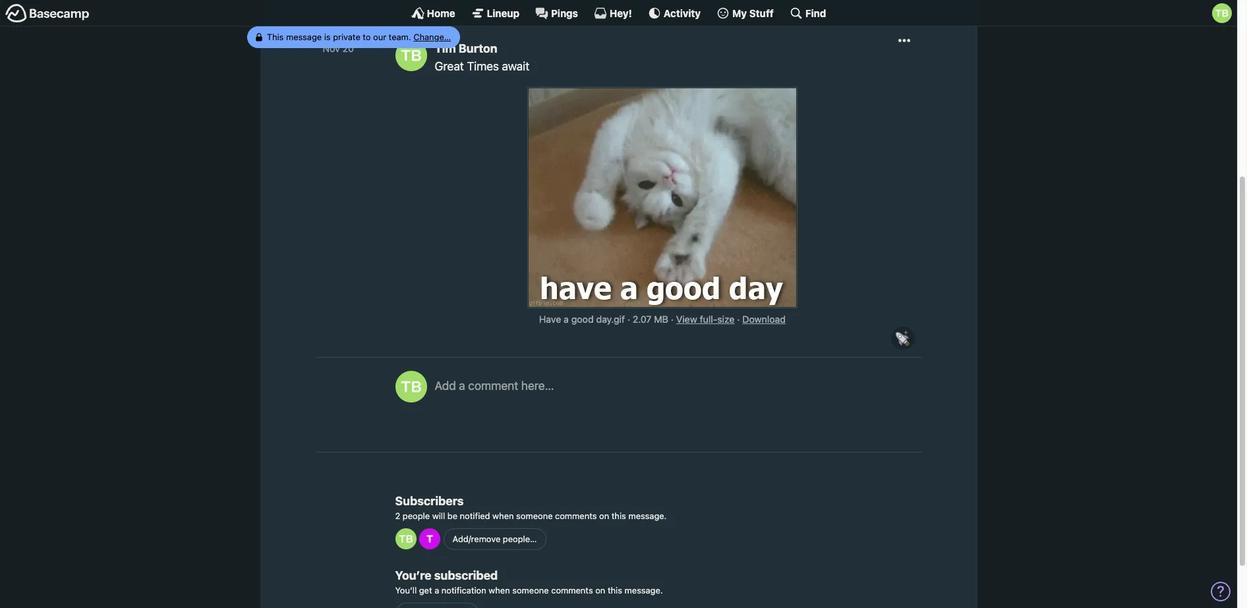 Task type: describe. For each thing, give the bounding box(es) containing it.
await
[[502, 60, 530, 73]]

nov 20
[[323, 43, 354, 54]]

find
[[806, 7, 827, 19]]

to
[[363, 31, 371, 42]]

change… link
[[414, 31, 451, 42]]

a for good
[[564, 314, 569, 325]]

add/remove
[[453, 534, 501, 545]]

download
[[743, 314, 786, 325]]

on for you're
[[596, 586, 606, 596]]

subscribers 2 people will be notified when someone comments on this message.
[[395, 494, 667, 521]]

hey! button
[[594, 7, 632, 20]]

tim burton image inside the main element
[[1213, 3, 1232, 23]]

2.07
[[633, 314, 652, 325]]

subscribed
[[434, 569, 498, 583]]

you'll
[[395, 586, 417, 596]]

when for you're
[[489, 586, 510, 596]]

lineup
[[487, 7, 520, 19]]

times
[[467, 60, 499, 73]]

great
[[435, 60, 464, 73]]

my stuff button
[[717, 7, 774, 20]]

on for subscribers
[[599, 511, 609, 521]]

hey!
[[610, 7, 632, 19]]

you're
[[395, 569, 432, 583]]

20
[[343, 43, 354, 54]]

team.
[[389, 31, 411, 42]]

here…
[[521, 379, 554, 393]]

home link
[[411, 7, 455, 20]]

activity link
[[648, 7, 701, 20]]

mb
[[654, 314, 669, 325]]

is
[[324, 31, 331, 42]]

terry image
[[419, 529, 441, 550]]

view
[[676, 314, 697, 325]]

someone for subscribers
[[516, 511, 553, 521]]

add
[[435, 379, 456, 393]]

this for subscribers
[[612, 511, 626, 521]]

a for comment
[[459, 379, 465, 393]]

comment
[[468, 379, 518, 393]]

our
[[373, 31, 386, 42]]

switch accounts image
[[5, 3, 90, 24]]

add/remove people…
[[453, 534, 537, 545]]

find button
[[790, 7, 827, 20]]

add a comment here…
[[435, 379, 554, 393]]



Task type: vqa. For each thing, say whether or not it's contained in the screenshot.
a to the middle
yes



Task type: locate. For each thing, give the bounding box(es) containing it.
this for you're
[[608, 586, 622, 596]]

full-
[[700, 314, 718, 325]]

a
[[564, 314, 569, 325], [459, 379, 465, 393], [435, 586, 439, 596]]

1 vertical spatial tim burton image
[[395, 529, 416, 550]]

get
[[419, 586, 432, 596]]

day.gif
[[596, 314, 625, 325]]

comments
[[555, 511, 597, 521], [551, 586, 593, 596]]

message. inside you're subscribed you'll get a notification when someone comments on this message.
[[625, 586, 663, 596]]

a right add
[[459, 379, 465, 393]]

when
[[493, 511, 514, 521], [489, 586, 510, 596]]

when up add/remove people… at the left of the page
[[493, 511, 514, 521]]

good
[[572, 314, 594, 325]]

great times await
[[435, 60, 530, 73]]

0 vertical spatial on
[[599, 511, 609, 521]]

subscribers
[[395, 494, 464, 508]]

lineup link
[[471, 7, 520, 20]]

nov 20 element
[[323, 43, 354, 54]]

people…
[[503, 534, 537, 545]]

0 vertical spatial comments
[[555, 511, 597, 521]]

pings button
[[535, 7, 578, 20]]

someone inside you're subscribed you'll get a notification when someone comments on this message.
[[513, 586, 549, 596]]

0 vertical spatial message.
[[629, 511, 667, 521]]

when inside subscribers 2 people will be notified when someone comments on this message.
[[493, 511, 514, 521]]

0 horizontal spatial tim burton image
[[395, 371, 427, 403]]

1 vertical spatial this
[[608, 586, 622, 596]]

1 vertical spatial when
[[489, 586, 510, 596]]

message.
[[629, 511, 667, 521], [625, 586, 663, 596]]

someone up people…
[[516, 511, 553, 521]]

my
[[733, 7, 747, 19]]

0 vertical spatial tim burton image
[[1213, 3, 1232, 23]]

change…
[[414, 31, 451, 42]]

2 vertical spatial a
[[435, 586, 439, 596]]

0 vertical spatial a
[[564, 314, 569, 325]]

2 tim burton image from the top
[[395, 529, 416, 550]]

add/remove people… link
[[444, 529, 546, 551]]

tim
[[435, 42, 456, 56]]

tim burton image left terry image
[[395, 529, 416, 550]]

someone inside subscribers 2 people will be notified when someone comments on this message.
[[516, 511, 553, 521]]

zoom have a good day.gif image
[[529, 89, 797, 308]]

burton
[[459, 42, 498, 56]]

view full-size link
[[676, 314, 735, 325]]

2
[[395, 511, 400, 521]]

1 vertical spatial message.
[[625, 586, 663, 596]]

message. inside subscribers 2 people will be notified when someone comments on this message.
[[629, 511, 667, 521]]

1 horizontal spatial a
[[459, 379, 465, 393]]

1 vertical spatial on
[[596, 586, 606, 596]]

a right have at bottom left
[[564, 314, 569, 325]]

0 vertical spatial someone
[[516, 511, 553, 521]]

this message is private to our team. change…
[[267, 31, 451, 42]]

a right get
[[435, 586, 439, 596]]

nov
[[323, 43, 340, 54]]

this
[[612, 511, 626, 521], [608, 586, 622, 596]]

main element
[[0, 0, 1238, 26]]

on
[[599, 511, 609, 521], [596, 586, 606, 596]]

pings
[[551, 7, 578, 19]]

on inside you're subscribed you'll get a notification when someone comments on this message.
[[596, 586, 606, 596]]

stuff
[[750, 7, 774, 19]]

message. for you're
[[625, 586, 663, 596]]

size
[[718, 314, 735, 325]]

notification
[[442, 586, 486, 596]]

activity
[[664, 7, 701, 19]]

this inside subscribers 2 people will be notified when someone comments on this message.
[[612, 511, 626, 521]]

someone down people…
[[513, 586, 549, 596]]

someone for you're
[[513, 586, 549, 596]]

someone
[[516, 511, 553, 521], [513, 586, 549, 596]]

this
[[267, 31, 284, 42]]

when right notification
[[489, 586, 510, 596]]

people
[[403, 511, 430, 521]]

have a good day.gif 2.07 mb view full-size
[[539, 314, 735, 325]]

0 vertical spatial when
[[493, 511, 514, 521]]

when for subscribers
[[493, 511, 514, 521]]

my stuff
[[733, 7, 774, 19]]

you're subscribed you'll get a notification when someone comments on this message.
[[395, 569, 663, 596]]

1 vertical spatial tim burton image
[[395, 371, 427, 403]]

download link
[[743, 314, 786, 325]]

be
[[448, 511, 458, 521]]

a inside button
[[459, 379, 465, 393]]

comments for subscribers
[[555, 511, 597, 521]]

private
[[333, 31, 361, 42]]

comments inside subscribers 2 people will be notified when someone comments on this message.
[[555, 511, 597, 521]]

add a comment here… button
[[435, 371, 908, 431]]

message
[[286, 31, 322, 42]]

will
[[432, 511, 445, 521]]

tim burton image
[[1213, 3, 1232, 23], [395, 371, 427, 403]]

comments for you're
[[551, 586, 593, 596]]

notified
[[460, 511, 490, 521]]

have
[[539, 314, 561, 325]]

message. for subscribers
[[629, 511, 667, 521]]

1 vertical spatial someone
[[513, 586, 549, 596]]

home
[[427, 7, 455, 19]]

1 vertical spatial comments
[[551, 586, 593, 596]]

0 vertical spatial tim burton image
[[395, 40, 427, 71]]

nov 20 link
[[323, 42, 382, 56]]

tim burton image left tim
[[395, 40, 427, 71]]

1 tim burton image from the top
[[395, 40, 427, 71]]

a inside you're subscribed you'll get a notification when someone comments on this message.
[[435, 586, 439, 596]]

0 vertical spatial this
[[612, 511, 626, 521]]

when inside you're subscribed you'll get a notification when someone comments on this message.
[[489, 586, 510, 596]]

2 horizontal spatial a
[[564, 314, 569, 325]]

on inside subscribers 2 people will be notified when someone comments on this message.
[[599, 511, 609, 521]]

tim burton
[[435, 42, 498, 56]]

1 vertical spatial a
[[459, 379, 465, 393]]

this inside you're subscribed you'll get a notification when someone comments on this message.
[[608, 586, 622, 596]]

0 horizontal spatial a
[[435, 586, 439, 596]]

comments inside you're subscribed you'll get a notification when someone comments on this message.
[[551, 586, 593, 596]]

tim burton image
[[395, 40, 427, 71], [395, 529, 416, 550]]

1 horizontal spatial tim burton image
[[1213, 3, 1232, 23]]



